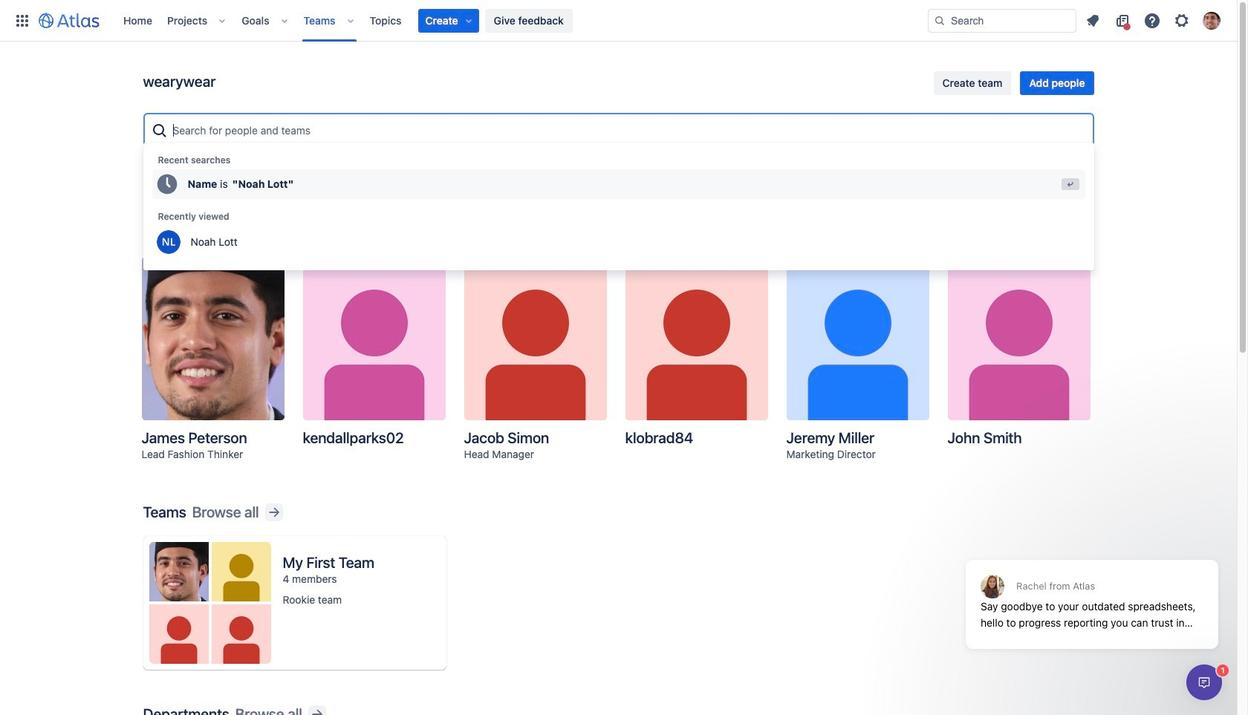 Task type: describe. For each thing, give the bounding box(es) containing it.
0 vertical spatial dialog
[[958, 524, 1226, 660]]

Search for people and teams field
[[168, 117, 1087, 144]]

Search field
[[928, 9, 1077, 32]]

settings image
[[1173, 12, 1191, 29]]

browse all image
[[308, 706, 326, 715]]

search for people and teams image
[[150, 122, 168, 140]]

top element
[[9, 0, 928, 41]]

browse all image
[[265, 504, 283, 522]]



Task type: locate. For each thing, give the bounding box(es) containing it.
recent search image
[[155, 172, 179, 196]]

dialog
[[958, 524, 1226, 660], [1187, 665, 1222, 701]]

banner
[[0, 0, 1237, 42]]

account image
[[1203, 12, 1221, 29]]

switch to... image
[[13, 12, 31, 29]]

notifications image
[[1084, 12, 1102, 29]]

1 vertical spatial dialog
[[1187, 665, 1222, 701]]

search image
[[934, 14, 946, 26]]

help image
[[1143, 12, 1161, 29]]

None search field
[[928, 9, 1077, 32]]



Task type: vqa. For each thing, say whether or not it's contained in the screenshot.
SEARCH FOR PEOPLE AND TEAMS icon
yes



